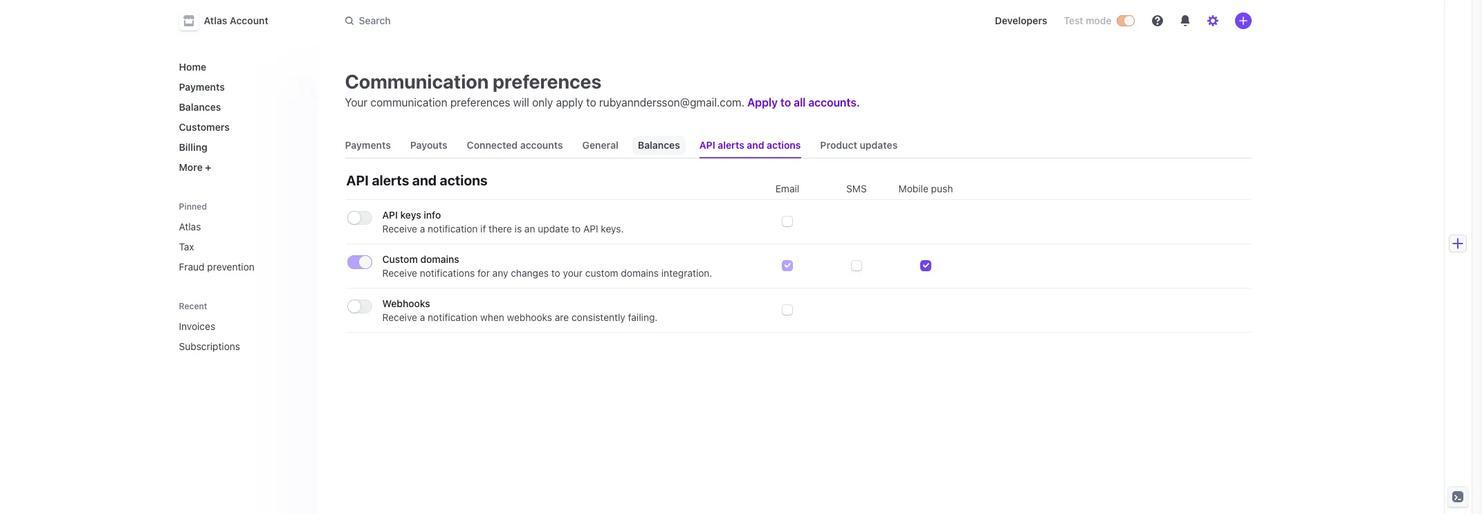 Task type: locate. For each thing, give the bounding box(es) containing it.
1 horizontal spatial alerts
[[718, 139, 744, 151]]

actions down connected
[[440, 172, 488, 188]]

0 horizontal spatial domains
[[420, 253, 459, 265]]

general link
[[577, 133, 624, 158]]

accounts.
[[808, 96, 860, 109]]

+
[[205, 161, 211, 173]]

sms
[[846, 183, 867, 194]]

1 horizontal spatial actions
[[767, 139, 801, 151]]

payments inside core navigation links element
[[179, 81, 225, 93]]

notification down info
[[428, 223, 478, 235]]

1 vertical spatial domains
[[621, 267, 659, 279]]

2 vertical spatial receive
[[382, 311, 417, 323]]

webhooks receive a notification when webhooks are consistently failing.
[[382, 298, 658, 323]]

pinned
[[179, 201, 207, 212]]

balances link
[[173, 95, 306, 118], [632, 133, 686, 158]]

actions up email
[[767, 139, 801, 151]]

subscriptions link
[[173, 335, 287, 358]]

2 receive from the top
[[382, 267, 417, 279]]

payouts link
[[405, 133, 453, 158]]

all
[[794, 96, 806, 109]]

1 vertical spatial receive
[[382, 267, 417, 279]]

home link
[[173, 55, 306, 78]]

atlas down pinned
[[179, 221, 201, 232]]

tax link
[[173, 235, 306, 258]]

an
[[524, 223, 535, 235]]

0 horizontal spatial payments
[[179, 81, 225, 93]]

update
[[538, 223, 569, 235]]

payments down your on the left top
[[345, 139, 391, 151]]

and down apply at top
[[747, 139, 764, 151]]

consistently
[[572, 311, 625, 323]]

alerts inside tab list
[[718, 139, 744, 151]]

atlas for atlas
[[179, 221, 201, 232]]

0 vertical spatial balances
[[179, 101, 221, 113]]

1 horizontal spatial payments
[[345, 139, 391, 151]]

0 horizontal spatial atlas
[[179, 221, 201, 232]]

general
[[582, 139, 619, 151]]

Search search field
[[337, 8, 727, 34]]

atlas account
[[204, 15, 268, 26]]

billing link
[[173, 136, 306, 158]]

receive down keys
[[382, 223, 417, 235]]

tab list
[[339, 133, 1251, 158]]

atlas inside pinned element
[[179, 221, 201, 232]]

0 vertical spatial actions
[[767, 139, 801, 151]]

and down 'payouts' link
[[412, 172, 437, 188]]

updates
[[860, 139, 898, 151]]

api
[[699, 139, 715, 151], [346, 172, 369, 188], [382, 209, 398, 221], [583, 223, 598, 235]]

domains up notifications
[[420, 253, 459, 265]]

notification left when
[[428, 311, 478, 323]]

atlas
[[204, 15, 227, 26], [179, 221, 201, 232]]

1 receive from the top
[[382, 223, 417, 235]]

preferences up only
[[493, 70, 602, 93]]

0 vertical spatial atlas
[[204, 15, 227, 26]]

domains right custom
[[621, 267, 659, 279]]

api alerts and actions
[[699, 139, 801, 151], [346, 172, 488, 188]]

only
[[532, 96, 553, 109]]

1 vertical spatial balances
[[638, 139, 680, 151]]

1 horizontal spatial atlas
[[204, 15, 227, 26]]

communication
[[345, 70, 489, 93]]

a
[[420, 223, 425, 235], [420, 311, 425, 323]]

more
[[179, 161, 203, 173]]

1 vertical spatial a
[[420, 311, 425, 323]]

receive
[[382, 223, 417, 235], [382, 267, 417, 279], [382, 311, 417, 323]]

0 horizontal spatial actions
[[440, 172, 488, 188]]

2 notification from the top
[[428, 311, 478, 323]]

balances link up billing link
[[173, 95, 306, 118]]

is
[[515, 223, 522, 235]]

1 horizontal spatial balances link
[[632, 133, 686, 158]]

0 vertical spatial alerts
[[718, 139, 744, 151]]

settings image
[[1207, 15, 1218, 26]]

0 vertical spatial payments link
[[173, 75, 306, 98]]

changes
[[511, 267, 549, 279]]

0 vertical spatial a
[[420, 223, 425, 235]]

1 horizontal spatial balances
[[638, 139, 680, 151]]

connected
[[467, 139, 518, 151]]

a inside api keys info receive a notification if there is an update to api keys.
[[420, 223, 425, 235]]

domains
[[420, 253, 459, 265], [621, 267, 659, 279]]

balances down rubyanndersson@gmail.com.
[[638, 139, 680, 151]]

notification
[[428, 223, 478, 235], [428, 311, 478, 323]]

balances
[[179, 101, 221, 113], [638, 139, 680, 151]]

test mode
[[1064, 15, 1112, 26]]

recent element
[[165, 315, 317, 358]]

receive down custom
[[382, 267, 417, 279]]

0 vertical spatial notification
[[428, 223, 478, 235]]

failing.
[[628, 311, 658, 323]]

3 receive from the top
[[382, 311, 417, 323]]

payments link up customers link
[[173, 75, 306, 98]]

1 horizontal spatial api alerts and actions
[[699, 139, 801, 151]]

notifications
[[420, 267, 475, 279]]

preferences
[[493, 70, 602, 93], [450, 96, 510, 109]]

customers link
[[173, 116, 306, 138]]

balances link down rubyanndersson@gmail.com.
[[632, 133, 686, 158]]

2 a from the top
[[420, 311, 425, 323]]

actions
[[767, 139, 801, 151], [440, 172, 488, 188]]

a down info
[[420, 223, 425, 235]]

1 vertical spatial payments link
[[339, 133, 396, 158]]

payments link
[[173, 75, 306, 98], [339, 133, 396, 158]]

atlas left account
[[204, 15, 227, 26]]

atlas inside button
[[204, 15, 227, 26]]

1 vertical spatial payments
[[345, 139, 391, 151]]

your
[[345, 96, 368, 109]]

apply
[[747, 96, 778, 109]]

test
[[1064, 15, 1083, 26]]

receive down 'webhooks'
[[382, 311, 417, 323]]

1 horizontal spatial payments link
[[339, 133, 396, 158]]

billing
[[179, 141, 207, 153]]

0 horizontal spatial and
[[412, 172, 437, 188]]

if
[[480, 223, 486, 235]]

fraud
[[179, 261, 205, 273]]

Search text field
[[337, 8, 727, 34]]

1 vertical spatial balances link
[[632, 133, 686, 158]]

keys
[[400, 209, 421, 221]]

payments link down your on the left top
[[339, 133, 396, 158]]

1 vertical spatial notification
[[428, 311, 478, 323]]

1 horizontal spatial and
[[747, 139, 764, 151]]

payments
[[179, 81, 225, 93], [345, 139, 391, 151]]

0 vertical spatial receive
[[382, 223, 417, 235]]

1 vertical spatial preferences
[[450, 96, 510, 109]]

1 a from the top
[[420, 223, 425, 235]]

accounts
[[520, 139, 563, 151]]

mobile
[[899, 183, 928, 194]]

1 vertical spatial atlas
[[179, 221, 201, 232]]

0 vertical spatial balances link
[[173, 95, 306, 118]]

to left your
[[551, 267, 560, 279]]

0 horizontal spatial api alerts and actions
[[346, 172, 488, 188]]

to left all
[[780, 96, 791, 109]]

0 horizontal spatial balances
[[179, 101, 221, 113]]

api alerts and actions down apply at top
[[699, 139, 801, 151]]

webhooks
[[507, 311, 552, 323]]

payments down home
[[179, 81, 225, 93]]

notifications image
[[1179, 15, 1190, 26]]

apply to all accounts. button
[[747, 96, 860, 109]]

0 vertical spatial api alerts and actions
[[699, 139, 801, 151]]

api alerts and actions up keys
[[346, 172, 488, 188]]

balances inside tab list
[[638, 139, 680, 151]]

more +
[[179, 161, 211, 173]]

1 horizontal spatial domains
[[621, 267, 659, 279]]

custom domains receive notifications for any changes to your custom domains integration.
[[382, 253, 712, 279]]

0 horizontal spatial alerts
[[372, 172, 409, 188]]

to right update
[[572, 223, 581, 235]]

to
[[586, 96, 596, 109], [780, 96, 791, 109], [572, 223, 581, 235], [551, 267, 560, 279]]

a down 'webhooks'
[[420, 311, 425, 323]]

preferences left will
[[450, 96, 510, 109]]

and
[[747, 139, 764, 151], [412, 172, 437, 188]]

atlas link
[[173, 215, 306, 238]]

0 vertical spatial and
[[747, 139, 764, 151]]

invoices link
[[173, 315, 287, 338]]

notification inside api keys info receive a notification if there is an update to api keys.
[[428, 223, 478, 235]]

when
[[480, 311, 504, 323]]

email
[[775, 183, 799, 194]]

1 notification from the top
[[428, 223, 478, 235]]

tax
[[179, 241, 194, 253]]

communication
[[371, 96, 447, 109]]

for
[[477, 267, 490, 279]]

balances up customers
[[179, 101, 221, 113]]

0 vertical spatial payments
[[179, 81, 225, 93]]



Task type: vqa. For each thing, say whether or not it's contained in the screenshot.
filters
no



Task type: describe. For each thing, give the bounding box(es) containing it.
api alerts and actions inside tab list
[[699, 139, 801, 151]]

to inside api keys info receive a notification if there is an update to api keys.
[[572, 223, 581, 235]]

mobile push
[[899, 183, 953, 194]]

keys.
[[601, 223, 624, 235]]

1 vertical spatial actions
[[440, 172, 488, 188]]

fraud prevention link
[[173, 255, 306, 278]]

help image
[[1152, 15, 1163, 26]]

payouts
[[410, 139, 447, 151]]

payments inside tab list
[[345, 139, 391, 151]]

a inside webhooks receive a notification when webhooks are consistently failing.
[[420, 311, 425, 323]]

product updates link
[[815, 133, 903, 158]]

fraud prevention
[[179, 261, 255, 273]]

there
[[489, 223, 512, 235]]

product updates
[[820, 139, 898, 151]]

to right apply
[[586, 96, 596, 109]]

api keys info receive a notification if there is an update to api keys.
[[382, 209, 624, 235]]

receive inside webhooks receive a notification when webhooks are consistently failing.
[[382, 311, 417, 323]]

account
[[230, 15, 268, 26]]

api alerts and actions link
[[694, 133, 806, 158]]

developers
[[995, 15, 1047, 26]]

atlas account button
[[179, 11, 282, 30]]

connected accounts link
[[461, 133, 568, 158]]

balances inside core navigation links element
[[179, 101, 221, 113]]

customers
[[179, 121, 230, 133]]

receive inside api keys info receive a notification if there is an update to api keys.
[[382, 223, 417, 235]]

pinned navigation links element
[[173, 201, 306, 278]]

and inside tab list
[[747, 139, 764, 151]]

invoices
[[179, 320, 215, 332]]

push
[[931, 183, 953, 194]]

subscriptions
[[179, 340, 240, 352]]

notification inside webhooks receive a notification when webhooks are consistently failing.
[[428, 311, 478, 323]]

1 vertical spatial api alerts and actions
[[346, 172, 488, 188]]

rubyanndersson@gmail.com.
[[599, 96, 745, 109]]

1 vertical spatial and
[[412, 172, 437, 188]]

tab list containing payments
[[339, 133, 1251, 158]]

integration.
[[661, 267, 712, 279]]

actions inside api alerts and actions link
[[767, 139, 801, 151]]

custom
[[382, 253, 418, 265]]

info
[[424, 209, 441, 221]]

receive inside the "custom domains receive notifications for any changes to your custom domains integration."
[[382, 267, 417, 279]]

0 horizontal spatial balances link
[[173, 95, 306, 118]]

1 vertical spatial alerts
[[372, 172, 409, 188]]

prevention
[[207, 261, 255, 273]]

core navigation links element
[[173, 55, 306, 179]]

recent
[[179, 301, 207, 311]]

mode
[[1086, 15, 1112, 26]]

communication preferences your communication preferences will only apply to rubyanndersson@gmail.com. apply to all accounts.
[[345, 70, 860, 109]]

pinned element
[[173, 215, 306, 278]]

any
[[492, 267, 508, 279]]

recent navigation links element
[[165, 300, 317, 358]]

0 vertical spatial domains
[[420, 253, 459, 265]]

api inside tab list
[[699, 139, 715, 151]]

apply
[[556, 96, 583, 109]]

0 horizontal spatial payments link
[[173, 75, 306, 98]]

developers link
[[989, 10, 1053, 32]]

atlas for atlas account
[[204, 15, 227, 26]]

to inside the "custom domains receive notifications for any changes to your custom domains integration."
[[551, 267, 560, 279]]

webhooks
[[382, 298, 430, 309]]

custom
[[585, 267, 618, 279]]

will
[[513, 96, 529, 109]]

connected accounts
[[467, 139, 563, 151]]

are
[[555, 311, 569, 323]]

your
[[563, 267, 583, 279]]

0 vertical spatial preferences
[[493, 70, 602, 93]]

product
[[820, 139, 857, 151]]

search
[[359, 15, 391, 26]]

home
[[179, 61, 206, 73]]



